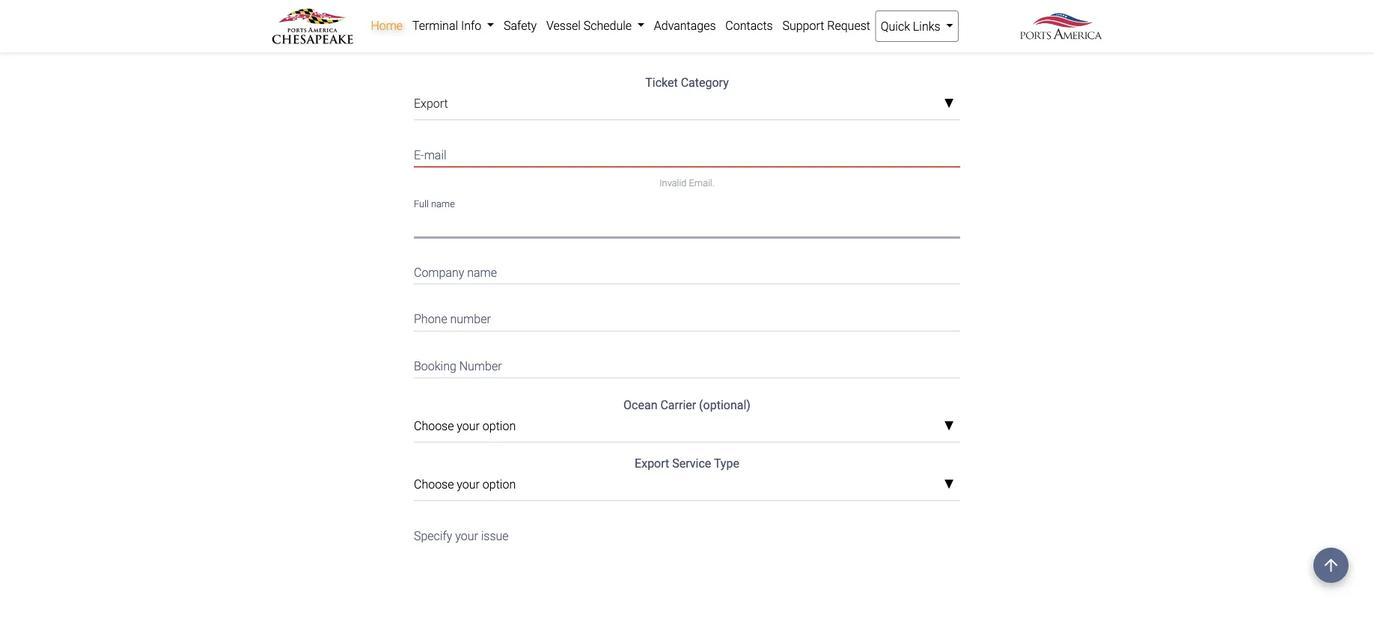 Task type: vqa. For each thing, say whether or not it's contained in the screenshot.
Safety
yes



Task type: describe. For each thing, give the bounding box(es) containing it.
terminal
[[413, 18, 458, 33]]

name for company name
[[467, 265, 497, 280]]

0 vertical spatial your
[[457, 419, 480, 433]]

specify
[[414, 529, 453, 543]]

advantages link
[[650, 10, 721, 40]]

3 ▼ from the top
[[944, 479, 955, 491]]

carrier
[[661, 398, 697, 413]]

support for support
[[321, 37, 363, 51]]

safety
[[504, 18, 537, 33]]

vessel schedule
[[547, 18, 635, 33]]

Specify your issue text field
[[414, 519, 961, 625]]

request
[[828, 18, 871, 33]]

invalid
[[660, 177, 687, 188]]

email.
[[689, 177, 715, 188]]

1 choose your option from the top
[[414, 419, 516, 433]]

quick links link
[[876, 10, 959, 42]]

home for the leftmost home link
[[273, 37, 305, 51]]

terminal info
[[413, 18, 485, 33]]

full name
[[414, 198, 455, 209]]

Phone number text field
[[414, 303, 961, 332]]

e-mail
[[414, 148, 447, 162]]

category
[[681, 76, 729, 90]]

vessel schedule link
[[542, 10, 650, 40]]

2 ▼ from the top
[[944, 420, 955, 433]]

2 choose your option from the top
[[414, 478, 516, 492]]

info
[[461, 18, 482, 33]]

booking
[[414, 359, 457, 373]]

Booking Number text field
[[414, 350, 961, 378]]

safety link
[[499, 10, 542, 40]]

vessel
[[547, 18, 581, 33]]

Full name text field
[[414, 209, 961, 238]]

support for support request
[[783, 18, 825, 33]]

export service type
[[635, 457, 740, 471]]

booking number
[[414, 359, 502, 373]]

full
[[414, 198, 429, 209]]



Task type: locate. For each thing, give the bounding box(es) containing it.
support request link
[[778, 10, 876, 40]]

support request
[[783, 18, 871, 33]]

choose down the booking
[[414, 419, 454, 433]]

2 vertical spatial your
[[455, 529, 478, 543]]

1 horizontal spatial home link
[[366, 10, 408, 40]]

0 horizontal spatial home
[[273, 37, 305, 51]]

▼
[[944, 98, 955, 110], [944, 420, 955, 433], [944, 479, 955, 491]]

1 vertical spatial choose
[[414, 478, 454, 492]]

Company name text field
[[414, 256, 961, 285]]

1 horizontal spatial home
[[371, 18, 403, 33]]

quick links
[[881, 19, 944, 33]]

0 vertical spatial home
[[371, 18, 403, 33]]

0 vertical spatial name
[[431, 198, 455, 209]]

1 vertical spatial name
[[467, 265, 497, 280]]

0 vertical spatial option
[[483, 419, 516, 433]]

option
[[483, 419, 516, 433], [483, 478, 516, 492]]

1 horizontal spatial support
[[783, 18, 825, 33]]

name for full name
[[431, 198, 455, 209]]

0 vertical spatial choose your option
[[414, 419, 516, 433]]

home link
[[366, 10, 408, 40], [273, 35, 305, 53]]

home
[[371, 18, 403, 33], [273, 37, 305, 51]]

go to top image
[[1314, 548, 1349, 583]]

ticket category
[[646, 76, 729, 90]]

ocean
[[624, 398, 658, 413]]

0 vertical spatial choose
[[414, 419, 454, 433]]

company
[[414, 265, 465, 280]]

2 vertical spatial ▼
[[944, 479, 955, 491]]

contacts link
[[721, 10, 778, 40]]

choose up 'specify'
[[414, 478, 454, 492]]

choose your option down booking number
[[414, 419, 516, 433]]

your left issue
[[455, 529, 478, 543]]

0 vertical spatial ▼
[[944, 98, 955, 110]]

1 choose from the top
[[414, 419, 454, 433]]

ticket
[[646, 76, 678, 90]]

choose your option
[[414, 419, 516, 433], [414, 478, 516, 492]]

export for export service type
[[635, 457, 670, 471]]

1 horizontal spatial export
[[635, 457, 670, 471]]

home for the rightmost home link
[[371, 18, 403, 33]]

0 vertical spatial support
[[783, 18, 825, 33]]

1 vertical spatial option
[[483, 478, 516, 492]]

schedule
[[584, 18, 632, 33]]

1 vertical spatial export
[[635, 457, 670, 471]]

phone number
[[414, 312, 491, 327]]

1 vertical spatial ▼
[[944, 420, 955, 433]]

0 horizontal spatial home link
[[273, 35, 305, 53]]

specify your issue
[[414, 529, 509, 543]]

contacts
[[726, 18, 773, 33]]

1 horizontal spatial name
[[467, 265, 497, 280]]

number
[[450, 312, 491, 327]]

option up issue
[[483, 478, 516, 492]]

2 choose from the top
[[414, 478, 454, 492]]

number
[[460, 359, 502, 373]]

option down number
[[483, 419, 516, 433]]

choose
[[414, 419, 454, 433], [414, 478, 454, 492]]

name right company
[[467, 265, 497, 280]]

(optional)
[[700, 398, 751, 413]]

support
[[783, 18, 825, 33], [321, 37, 363, 51]]

choose your option up 'specify your issue'
[[414, 478, 516, 492]]

export left service
[[635, 457, 670, 471]]

company name
[[414, 265, 497, 280]]

1 ▼ from the top
[[944, 98, 955, 110]]

0 vertical spatial export
[[414, 97, 448, 111]]

export up e-mail
[[414, 97, 448, 111]]

terminal info link
[[408, 10, 499, 40]]

1 vertical spatial your
[[457, 478, 480, 492]]

0 horizontal spatial name
[[431, 198, 455, 209]]

advantages
[[654, 18, 716, 33]]

quick
[[881, 19, 911, 33]]

issue
[[481, 529, 509, 543]]

1 vertical spatial home
[[273, 37, 305, 51]]

mail
[[424, 148, 447, 162]]

invalid email.
[[660, 177, 715, 188]]

your
[[457, 419, 480, 433], [457, 478, 480, 492], [455, 529, 478, 543]]

1 vertical spatial choose your option
[[414, 478, 516, 492]]

your down booking number
[[457, 419, 480, 433]]

name
[[431, 198, 455, 209], [467, 265, 497, 280]]

1 vertical spatial support
[[321, 37, 363, 51]]

E-mail email field
[[414, 138, 961, 167]]

name right full
[[431, 198, 455, 209]]

export
[[414, 97, 448, 111], [635, 457, 670, 471]]

e-
[[414, 148, 424, 162]]

1 option from the top
[[483, 419, 516, 433]]

your up 'specify your issue'
[[457, 478, 480, 492]]

service
[[673, 457, 712, 471]]

2 option from the top
[[483, 478, 516, 492]]

0 horizontal spatial export
[[414, 97, 448, 111]]

links
[[914, 19, 941, 33]]

ocean carrier (optional)
[[624, 398, 751, 413]]

export for export
[[414, 97, 448, 111]]

phone
[[414, 312, 448, 327]]

type
[[714, 457, 740, 471]]

0 horizontal spatial support
[[321, 37, 363, 51]]



